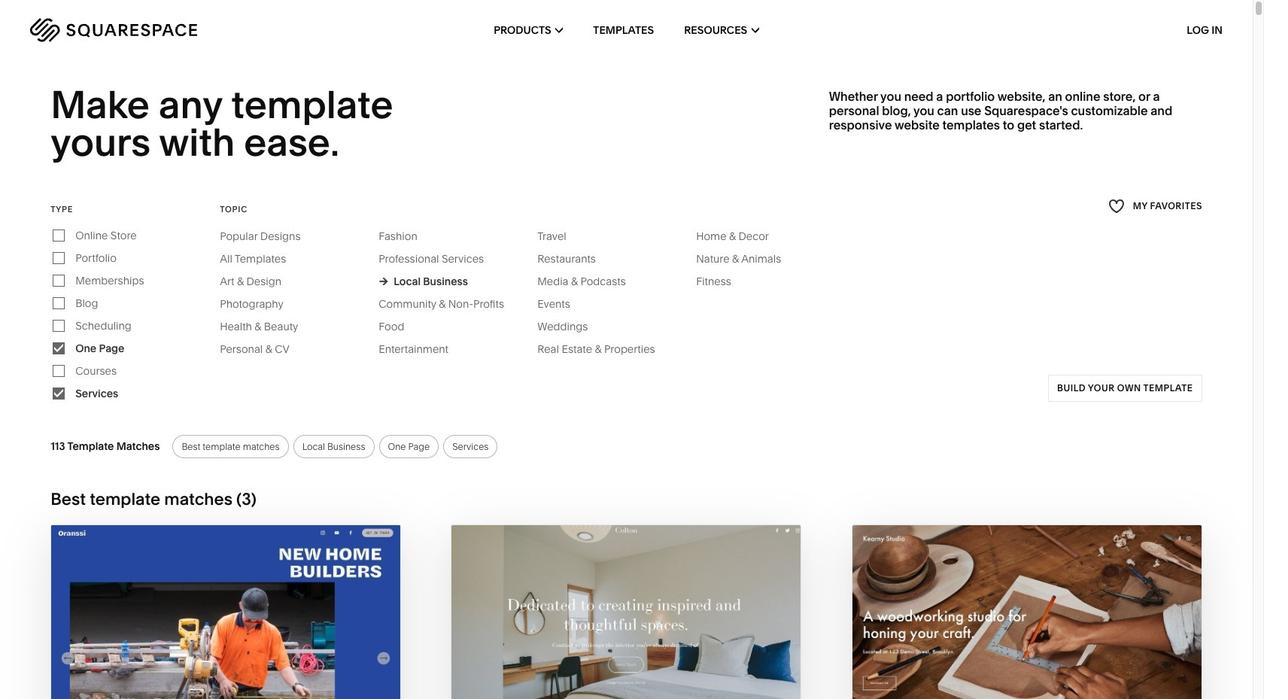 Task type: vqa. For each thing, say whether or not it's contained in the screenshot.
KEARNY image
yes



Task type: describe. For each thing, give the bounding box(es) containing it.
oranssi image
[[51, 525, 401, 699]]

kearny image
[[852, 525, 1202, 699]]

colton image
[[452, 525, 801, 699]]



